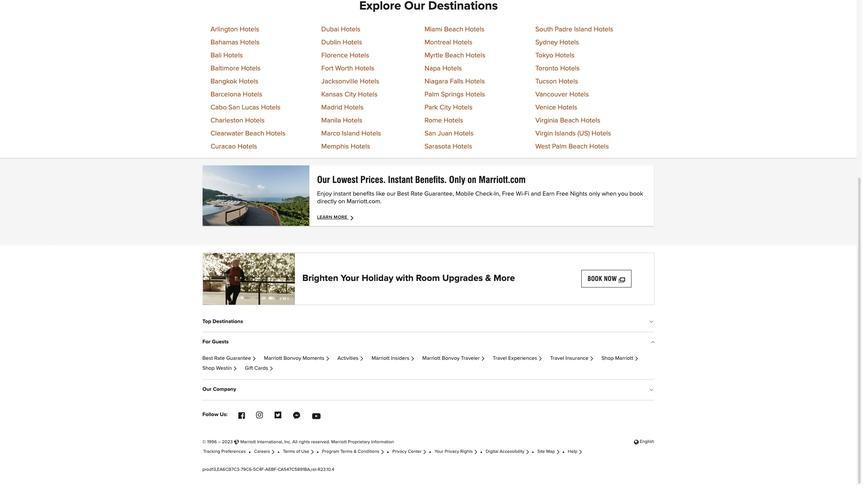 Task type: vqa. For each thing, say whether or not it's contained in the screenshot.


Task type: describe. For each thing, give the bounding box(es) containing it.
dubai hotels
[[322, 26, 361, 33]]

arrow right image for travel insurance
[[590, 357, 594, 361]]

west palm beach hotels
[[536, 143, 609, 150]]

globe image
[[634, 440, 639, 444]]

follow
[[203, 412, 219, 418]]

dot image for digital accessibility
[[481, 451, 482, 453]]

follow us:
[[203, 412, 228, 418]]

travel insurance link
[[550, 356, 594, 361]]

palm springs hotels link
[[425, 91, 485, 98]]

0 horizontal spatial best
[[203, 356, 213, 361]]

arlington hotels
[[211, 26, 259, 33]]

1 horizontal spatial destinations
[[428, 0, 498, 12]]

arrow right image for help
[[579, 451, 583, 454]]

rome hotels link
[[425, 117, 463, 124]]

jacksonville
[[322, 78, 358, 85]]

79c6-
[[241, 468, 253, 472]]

south
[[536, 26, 553, 33]]

conditions
[[358, 450, 380, 455]]

travel insurance
[[550, 356, 589, 361]]

madrid
[[322, 104, 342, 111]]

arrow right image for shop westin
[[233, 367, 237, 371]]

dubai
[[322, 26, 339, 33]]

all
[[293, 440, 298, 445]]

site map link
[[538, 450, 560, 455]]

help
[[568, 450, 578, 455]]

use
[[301, 450, 309, 455]]

arrow right image for program terms & conditions
[[381, 451, 385, 454]]

learn
[[317, 215, 333, 220]]

bali
[[211, 52, 222, 59]]

west
[[536, 143, 551, 150]]

0 horizontal spatial island
[[342, 130, 360, 137]]

cabo san lucas hotels link
[[211, 104, 281, 111]]

5c4f-
[[253, 468, 265, 472]]

our for company
[[203, 387, 212, 393]]

0 vertical spatial more
[[334, 215, 348, 220]]

activities link
[[338, 356, 364, 361]]

clearwater beach hotels link
[[211, 130, 286, 137]]

fort
[[322, 65, 334, 72]]

2 terms from the left
[[341, 450, 353, 455]]

barcelona hotels
[[211, 91, 262, 98]]

shop westin link
[[203, 366, 237, 371]]

ca547c5891ba,rel-
[[278, 468, 318, 472]]

rome hotels
[[425, 117, 463, 124]]

marco
[[322, 130, 340, 137]]

gift
[[245, 366, 253, 371]]

0 horizontal spatial san
[[229, 104, 240, 111]]

toronto hotels link
[[536, 65, 580, 72]]

virgin
[[536, 130, 553, 137]]

instant
[[334, 191, 351, 197]]

wi-
[[516, 191, 525, 197]]

beach for myrtle
[[445, 52, 464, 59]]

manila hotels link
[[322, 117, 363, 124]]

bangkok hotels link
[[211, 78, 259, 85]]

1996
[[207, 440, 217, 445]]

proprietary
[[348, 440, 370, 445]]

marriott for marriott bonvoy moments
[[264, 356, 282, 361]]

sarasota
[[425, 143, 451, 150]]

charleston hotels link
[[211, 117, 265, 124]]

1 horizontal spatial more
[[494, 274, 515, 283]]

top destinations link
[[203, 313, 654, 331]]

bahamas hotels link
[[211, 39, 260, 46]]

arrow up image
[[651, 340, 654, 346]]

travel for travel experiences
[[493, 356, 507, 361]]

1 vertical spatial your
[[435, 450, 444, 455]]

bali hotels
[[211, 52, 243, 59]]

arrow right image for shop marriott
[[635, 357, 639, 361]]

arrow right image for digital accessibility
[[526, 451, 530, 454]]

sydney hotels link
[[536, 39, 579, 46]]

arrow right image for travel experiences
[[539, 357, 543, 361]]

digital
[[486, 450, 499, 455]]

our for lowest
[[317, 174, 330, 185]]

woman with ice skates sipping hot cocoa looking at lights on ice rink image
[[203, 253, 295, 305]]

dot image for careers
[[249, 451, 251, 453]]

arlington
[[211, 26, 238, 33]]

r23.10.4
[[318, 468, 334, 472]]

for guests link
[[203, 333, 654, 351]]

sydney hotels
[[536, 39, 579, 46]]

program terms & conditions
[[322, 450, 380, 455]]

site map
[[538, 450, 555, 455]]

south padre island hotels link
[[536, 26, 614, 33]]

florence hotels
[[322, 52, 369, 59]]

fort worth hotels link
[[322, 65, 374, 72]]

florence hotels link
[[322, 52, 369, 59]]

jacksonville hotels link
[[322, 78, 379, 85]]

barcelona hotels link
[[211, 91, 262, 98]]

vancouver hotels
[[536, 91, 589, 98]]

on inside enjoy instant benefits like our best rate guarantee, mobile check-in, free wi-fi and earn free nights only when you book directly on marriott.com.
[[338, 198, 345, 204]]

niagara falls hotels
[[425, 78, 485, 85]]

tracking preferences link
[[203, 450, 246, 455]]

city for kansas
[[345, 91, 356, 98]]

bonvoy for moments
[[284, 356, 301, 361]]

curacao
[[211, 143, 236, 150]]

2 privacy from the left
[[445, 450, 459, 455]]

cards
[[254, 366, 268, 371]]

niagara falls hotels link
[[425, 78, 485, 85]]

enjoy instant benefits like our best rate guarantee, mobile check-in, free wi-fi and earn free nights only when you book directly on marriott.com.
[[317, 191, 644, 204]]

shop marriott link
[[602, 356, 639, 361]]

madrid hotels link
[[322, 104, 364, 111]]

myrtle
[[425, 52, 443, 59]]

1 privacy from the left
[[393, 450, 407, 455]]

map
[[546, 450, 555, 455]]

beach for miami
[[444, 26, 463, 33]]

miami beach hotels
[[425, 26, 485, 33]]

travel experiences link
[[493, 356, 543, 361]]

clearwater beach hotels
[[211, 130, 286, 137]]

book
[[588, 275, 603, 283]]

mi globe image
[[234, 438, 239, 445]]

falls
[[450, 78, 464, 85]]

in,
[[494, 191, 501, 197]]

2 horizontal spatial our
[[404, 0, 425, 12]]

arrow right image for your privacy rights
[[474, 451, 478, 454]]

help link
[[568, 450, 583, 455]]

0 vertical spatial on
[[468, 174, 477, 185]]

arrow right image for marriott insiders
[[411, 357, 415, 361]]

rights
[[461, 450, 473, 455]]

dublin hotels link
[[322, 39, 362, 46]]

tokyo hotels
[[536, 52, 575, 59]]

arrow right image for gift cards
[[269, 367, 274, 371]]

curacao hotels link
[[211, 143, 257, 150]]

miami
[[425, 26, 443, 33]]

bangkok
[[211, 78, 237, 85]]



Task type: locate. For each thing, give the bounding box(es) containing it.
1 horizontal spatial palm
[[552, 143, 567, 150]]

virginia
[[536, 117, 558, 124]]

beach up virgin islands (us) hotels
[[560, 117, 579, 124]]

instant
[[388, 174, 413, 185]]

memphis hotels
[[322, 143, 370, 150]]

opens in a new browser window. image
[[619, 275, 625, 283]]

1 vertical spatial palm
[[552, 143, 567, 150]]

arrow right image for terms of use
[[310, 451, 315, 454]]

1 free from the left
[[502, 191, 515, 197]]

2 free from the left
[[557, 191, 569, 197]]

1 vertical spatial island
[[342, 130, 360, 137]]

1 horizontal spatial island
[[574, 26, 592, 33]]

travel left experiences
[[493, 356, 507, 361]]

only
[[589, 191, 601, 197]]

arrow down image inside top destinations link
[[651, 320, 654, 326]]

–
[[218, 440, 221, 445]]

arrow right image right the 'learn more'
[[350, 215, 356, 221]]

0 horizontal spatial terms
[[283, 450, 295, 455]]

prod13,ea6cb7c3-
[[203, 468, 241, 472]]

virginia beach hotels link
[[536, 117, 601, 124]]

more
[[334, 215, 348, 220], [494, 274, 515, 283]]

palm down islands
[[552, 143, 567, 150]]

1 vertical spatial our
[[317, 174, 330, 185]]

beach for clearwater
[[245, 130, 264, 137]]

sarasota hotels
[[425, 143, 472, 150]]

best inside enjoy instant benefits like our best rate guarantee, mobile check-in, free wi-fi and earn free nights only when you book directly on marriott.com.
[[397, 191, 409, 197]]

1 vertical spatial city
[[440, 104, 452, 111]]

1 horizontal spatial terms
[[341, 450, 353, 455]]

1 horizontal spatial city
[[440, 104, 452, 111]]

travel for travel insurance
[[550, 356, 564, 361]]

arrow right image inside careers link
[[271, 451, 275, 454]]

shop right insurance
[[602, 356, 614, 361]]

reserved.
[[311, 440, 330, 445]]

program
[[322, 450, 339, 455]]

3 dot image from the left
[[317, 451, 319, 453]]

our up enjoy
[[317, 174, 330, 185]]

free right earn
[[557, 191, 569, 197]]

0 horizontal spatial our
[[203, 387, 212, 393]]

marco island hotels
[[322, 130, 381, 137]]

shop for shop westin
[[203, 366, 215, 371]]

1 vertical spatial arrow down image
[[651, 388, 654, 394]]

arrow right image down international,
[[271, 451, 275, 454]]

marriott bonvoy traveler link
[[423, 356, 485, 361]]

privacy left center
[[393, 450, 407, 455]]

fort worth hotels
[[322, 65, 374, 72]]

1 vertical spatial shop
[[203, 366, 215, 371]]

us:
[[220, 412, 228, 418]]

book now link
[[581, 270, 632, 288]]

best rate guarantee link
[[203, 356, 256, 361]]

arrow down image
[[651, 320, 654, 326], [651, 388, 654, 394]]

1 vertical spatial rate
[[214, 356, 225, 361]]

islands
[[555, 130, 576, 137]]

2 dot image from the left
[[278, 451, 280, 453]]

beach for virginia
[[560, 117, 579, 124]]

beach down virgin islands (us) hotels
[[569, 143, 588, 150]]

destinations up miami beach hotels link
[[428, 0, 498, 12]]

when
[[602, 191, 617, 197]]

toronto hotels
[[536, 65, 580, 72]]

travel left insurance
[[550, 356, 564, 361]]

venice hotels
[[536, 104, 578, 111]]

best
[[397, 191, 409, 197], [203, 356, 213, 361]]

westin
[[216, 366, 232, 371]]

our company
[[203, 387, 236, 393]]

privacy center
[[393, 450, 422, 455]]

0 horizontal spatial bonvoy
[[284, 356, 301, 361]]

0 horizontal spatial on
[[338, 198, 345, 204]]

8 dot image from the left
[[563, 451, 565, 453]]

your right center
[[435, 450, 444, 455]]

free right in,
[[502, 191, 515, 197]]

1 vertical spatial destinations
[[213, 319, 243, 324]]

dot image left the careers
[[249, 451, 251, 453]]

0 horizontal spatial destinations
[[213, 319, 243, 324]]

bangkok hotels
[[211, 78, 259, 85]]

1 arrow down image from the top
[[651, 320, 654, 326]]

5 dot image from the left
[[429, 451, 431, 453]]

1 bonvoy from the left
[[284, 356, 301, 361]]

0 vertical spatial palm
[[425, 91, 439, 98]]

montreal hotels link
[[425, 39, 473, 46]]

terms of use link
[[283, 450, 315, 455]]

1 horizontal spatial free
[[557, 191, 569, 197]]

sydney
[[536, 39, 558, 46]]

0 horizontal spatial shop
[[203, 366, 215, 371]]

1 horizontal spatial privacy
[[445, 450, 459, 455]]

toronto
[[536, 65, 559, 72]]

montreal
[[425, 39, 451, 46]]

book direct image
[[203, 165, 310, 226]]

terms
[[283, 450, 295, 455], [341, 450, 353, 455]]

arrow right image right experiences
[[539, 357, 543, 361]]

1 vertical spatial best
[[203, 356, 213, 361]]

0 vertical spatial &
[[485, 274, 491, 283]]

arrow right image for site map
[[556, 451, 560, 454]]

arrow right image
[[350, 215, 356, 221], [252, 357, 256, 361], [326, 357, 330, 361], [411, 357, 415, 361], [539, 357, 543, 361], [590, 357, 594, 361], [635, 357, 639, 361], [269, 367, 274, 371], [381, 451, 385, 454], [474, 451, 478, 454], [526, 451, 530, 454], [556, 451, 560, 454]]

our left company
[[203, 387, 212, 393]]

arrow right image inside digital accessibility "link"
[[526, 451, 530, 454]]

island up memphis hotels
[[342, 130, 360, 137]]

arrow down image for company
[[651, 388, 654, 394]]

arrow right image right map
[[556, 451, 560, 454]]

arrow right image right insurance
[[590, 357, 594, 361]]

dot image down marriott international, inc. all rights reserved. marriott proprietary information
[[317, 451, 319, 453]]

arrow right image down information
[[381, 451, 385, 454]]

your left holiday
[[341, 274, 360, 283]]

0 horizontal spatial more
[[334, 215, 348, 220]]

arrow right image inside activities "link"
[[360, 357, 364, 361]]

1 horizontal spatial rate
[[411, 191, 423, 197]]

1 horizontal spatial your
[[435, 450, 444, 455]]

arrow right image right center
[[423, 451, 427, 454]]

dot image for terms of use
[[278, 451, 280, 453]]

marriott bonvoy moments link
[[264, 356, 330, 361]]

privacy
[[393, 450, 407, 455], [445, 450, 459, 455]]

worth
[[335, 65, 353, 72]]

arrow right image right "insiders"
[[411, 357, 415, 361]]

tracking preferences
[[203, 450, 246, 455]]

arrow right image right the traveler
[[481, 357, 485, 361]]

digital accessibility link
[[486, 450, 530, 455]]

arrow right image right use
[[310, 451, 315, 454]]

san down rome
[[425, 130, 436, 137]]

1 horizontal spatial travel
[[550, 356, 564, 361]]

arrow right image up gift cards
[[252, 357, 256, 361]]

beach down montreal hotels
[[445, 52, 464, 59]]

2 bonvoy from the left
[[442, 356, 460, 361]]

directly
[[317, 198, 337, 204]]

0 vertical spatial island
[[574, 26, 592, 33]]

marriott for marriott insiders
[[372, 356, 390, 361]]

0 horizontal spatial privacy
[[393, 450, 407, 455]]

best up the shop westin
[[203, 356, 213, 361]]

dot image for your privacy rights
[[429, 451, 431, 453]]

learn more link
[[317, 215, 356, 221]]

explore
[[359, 0, 401, 12]]

arrow right image right moments
[[326, 357, 330, 361]]

rate inside enjoy instant benefits like our best rate guarantee, mobile check-in, free wi-fi and earn free nights only when you book directly on marriott.com.
[[411, 191, 423, 197]]

0 vertical spatial arrow down image
[[651, 320, 654, 326]]

bonvoy left moments
[[284, 356, 301, 361]]

1 vertical spatial on
[[338, 198, 345, 204]]

dot image down international,
[[278, 451, 280, 453]]

1 horizontal spatial best
[[397, 191, 409, 197]]

1 vertical spatial &
[[354, 450, 357, 455]]

terms left of
[[283, 450, 295, 455]]

arrow right image inside terms of use link
[[310, 451, 315, 454]]

arrow right image inside site map link
[[556, 451, 560, 454]]

dot image for help
[[563, 451, 565, 453]]

0 horizontal spatial travel
[[493, 356, 507, 361]]

book
[[630, 191, 644, 197]]

0 vertical spatial our
[[404, 0, 425, 12]]

1 vertical spatial san
[[425, 130, 436, 137]]

rate up shop westin link
[[214, 356, 225, 361]]

city for park
[[440, 104, 452, 111]]

arrow down image inside our company link
[[651, 388, 654, 394]]

arrow right image inside shop westin link
[[233, 367, 237, 371]]

1 horizontal spatial on
[[468, 174, 477, 185]]

0 horizontal spatial palm
[[425, 91, 439, 98]]

marco island hotels link
[[322, 130, 381, 137]]

marriott.com.
[[347, 198, 382, 204]]

beach down charleston hotels
[[245, 130, 264, 137]]

city down jacksonville hotels
[[345, 91, 356, 98]]

& down proprietary
[[354, 450, 357, 455]]

dot image for privacy center
[[387, 451, 389, 453]]

memphis hotels link
[[322, 143, 370, 150]]

manila hotels
[[322, 117, 363, 124]]

arrow right image right rights
[[474, 451, 478, 454]]

shop marriott
[[602, 356, 634, 361]]

arrow right image for marriott bonvoy moments
[[326, 357, 330, 361]]

0 horizontal spatial rate
[[214, 356, 225, 361]]

1 horizontal spatial san
[[425, 130, 436, 137]]

guarantee
[[226, 356, 251, 361]]

city
[[345, 91, 356, 98], [440, 104, 452, 111]]

our up miami
[[404, 0, 425, 12]]

dot image down information
[[387, 451, 389, 453]]

0 horizontal spatial &
[[354, 450, 357, 455]]

marriott international, inc. all rights reserved. marriott proprietary information
[[240, 440, 394, 445]]

you
[[618, 191, 628, 197]]

arrow right image inside program terms & conditions link
[[381, 451, 385, 454]]

benefits.
[[415, 174, 447, 185]]

0 vertical spatial best
[[397, 191, 409, 197]]

terms right program
[[341, 450, 353, 455]]

arrow right image right activities
[[360, 357, 364, 361]]

dot image for site map
[[532, 451, 534, 453]]

dot image left site
[[532, 451, 534, 453]]

memphis
[[322, 143, 349, 150]]

dot image
[[249, 451, 251, 453], [278, 451, 280, 453], [317, 451, 319, 453], [387, 451, 389, 453], [429, 451, 431, 453], [481, 451, 482, 453], [532, 451, 534, 453], [563, 451, 565, 453]]

1 dot image from the left
[[249, 451, 251, 453]]

bonvoy for traveler
[[442, 356, 460, 361]]

arrow right image inside marriott bonvoy moments link
[[326, 357, 330, 361]]

prod13,ea6cb7c3-79c6-5c4f-aebf-ca547c5891ba,rel-r23.10.4
[[203, 468, 334, 472]]

& right upgrades
[[485, 274, 491, 283]]

arrow right image inside your privacy rights link
[[474, 451, 478, 454]]

arrow right image right help
[[579, 451, 583, 454]]

napa hotels
[[425, 65, 462, 72]]

dot image left help
[[563, 451, 565, 453]]

1 horizontal spatial &
[[485, 274, 491, 283]]

program terms & conditions link
[[322, 450, 385, 455]]

arrow right image
[[360, 357, 364, 361], [481, 357, 485, 361], [233, 367, 237, 371], [271, 451, 275, 454], [310, 451, 315, 454], [423, 451, 427, 454], [579, 451, 583, 454]]

marriott for marriott bonvoy traveler
[[423, 356, 441, 361]]

city up rome hotels link
[[440, 104, 452, 111]]

arrow right image right cards
[[269, 367, 274, 371]]

arrow right image inside best rate guarantee link
[[252, 357, 256, 361]]

beach up montreal hotels
[[444, 26, 463, 33]]

palm up park
[[425, 91, 439, 98]]

1 vertical spatial more
[[494, 274, 515, 283]]

arrow right image down guarantee on the bottom left
[[233, 367, 237, 371]]

arrow right image inside travel experiences link
[[539, 357, 543, 361]]

arrow right image inside help link
[[579, 451, 583, 454]]

destinations right top
[[213, 319, 243, 324]]

1 terms from the left
[[283, 450, 295, 455]]

marriott for marriott international, inc. all rights reserved. marriott proprietary information
[[240, 440, 256, 445]]

2 vertical spatial our
[[203, 387, 212, 393]]

only
[[449, 174, 465, 185]]

dublin
[[322, 39, 341, 46]]

arrow right image inside privacy center link
[[423, 451, 427, 454]]

1 horizontal spatial our
[[317, 174, 330, 185]]

4 dot image from the left
[[387, 451, 389, 453]]

shop left westin
[[203, 366, 215, 371]]

0 vertical spatial city
[[345, 91, 356, 98]]

myrtle beach hotels link
[[425, 52, 486, 59]]

arrow right image for careers
[[271, 451, 275, 454]]

tucson hotels link
[[536, 78, 578, 85]]

1 horizontal spatial shop
[[602, 356, 614, 361]]

arrow down image for destinations
[[651, 320, 654, 326]]

and
[[531, 191, 541, 197]]

rate
[[411, 191, 423, 197], [214, 356, 225, 361]]

arrow right image inside travel insurance link
[[590, 357, 594, 361]]

company
[[213, 387, 236, 393]]

2 travel from the left
[[550, 356, 564, 361]]

curacao hotels
[[211, 143, 257, 150]]

venice hotels link
[[536, 104, 578, 111]]

shop for shop marriott
[[602, 356, 614, 361]]

now
[[604, 275, 617, 283]]

arrow right image for best rate guarantee
[[252, 357, 256, 361]]

best right our
[[397, 191, 409, 197]]

explore our destinations
[[359, 0, 498, 12]]

arrow right image inside gift cards link
[[269, 367, 274, 371]]

arrow right image inside marriott bonvoy traveler link
[[481, 357, 485, 361]]

privacy left rights
[[445, 450, 459, 455]]

arrow right image for marriott bonvoy traveler
[[481, 357, 485, 361]]

center
[[408, 450, 422, 455]]

upgrades
[[443, 274, 483, 283]]

7 dot image from the left
[[532, 451, 534, 453]]

0 vertical spatial destinations
[[428, 0, 498, 12]]

barcelona
[[211, 91, 241, 98]]

tokyo hotels link
[[536, 52, 575, 59]]

charleston
[[211, 117, 243, 124]]

0 vertical spatial shop
[[602, 356, 614, 361]]

6 dot image from the left
[[481, 451, 482, 453]]

myrtle beach hotels
[[425, 52, 486, 59]]

0 vertical spatial your
[[341, 274, 360, 283]]

1 travel from the left
[[493, 356, 507, 361]]

bonvoy left the traveler
[[442, 356, 460, 361]]

0 horizontal spatial free
[[502, 191, 515, 197]]

1 horizontal spatial bonvoy
[[442, 356, 460, 361]]

0 vertical spatial rate
[[411, 191, 423, 197]]

rate down "our lowest prices.  instant benefits.  only on marriott.com"
[[411, 191, 423, 197]]

insurance
[[566, 356, 589, 361]]

rights
[[299, 440, 310, 445]]

dot image for program terms & conditions
[[317, 451, 319, 453]]

baltimore hotels
[[211, 65, 261, 72]]

island right padre
[[574, 26, 592, 33]]

for guests
[[203, 340, 229, 345]]

arrow right image inside the marriott insiders link
[[411, 357, 415, 361]]

dot image right center
[[429, 451, 431, 453]]

dot image left digital
[[481, 451, 482, 453]]

san down barcelona hotels link at the left of page
[[229, 104, 240, 111]]

arrow right image left site
[[526, 451, 530, 454]]

best rate guarantee
[[203, 356, 251, 361]]

arrow right image inside shop marriott link
[[635, 357, 639, 361]]

arrow right image for learn more
[[350, 215, 356, 221]]

0 horizontal spatial city
[[345, 91, 356, 98]]

arrow right image for privacy center
[[423, 451, 427, 454]]

on right only
[[468, 174, 477, 185]]

0 horizontal spatial your
[[341, 274, 360, 283]]

arrow right image for activities
[[360, 357, 364, 361]]

on down instant at left
[[338, 198, 345, 204]]

2 arrow down image from the top
[[651, 388, 654, 394]]

florence
[[322, 52, 348, 59]]

0 vertical spatial san
[[229, 104, 240, 111]]

dubai hotels link
[[322, 26, 361, 33]]

arrow right image right shop marriott
[[635, 357, 639, 361]]



